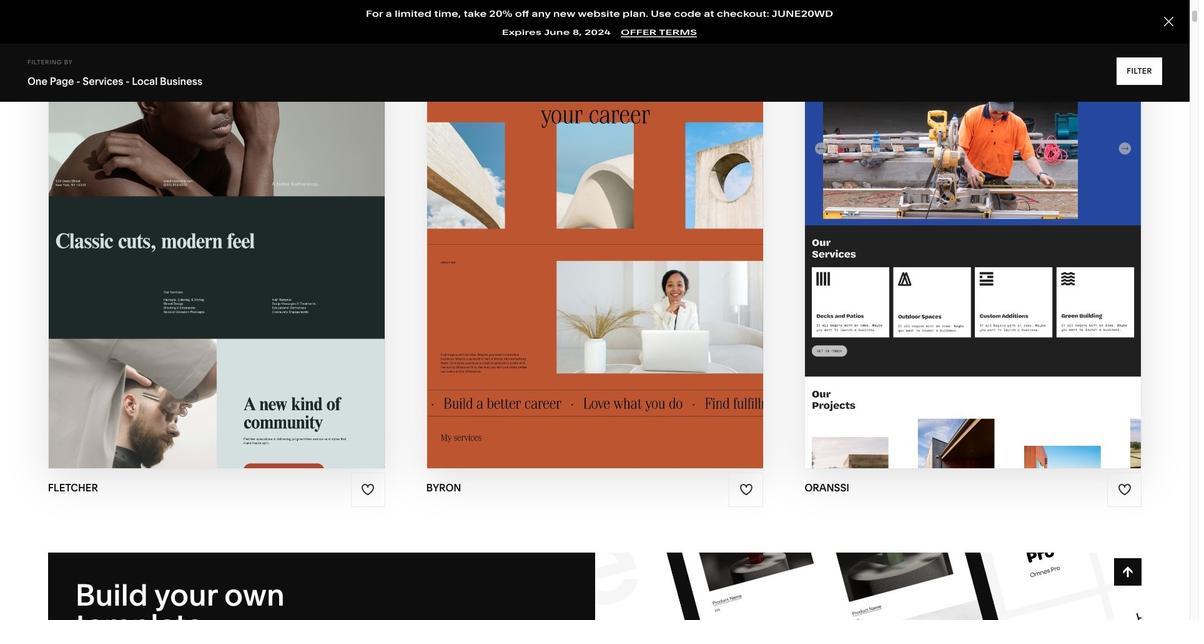 Task type: describe. For each thing, give the bounding box(es) containing it.
byron image
[[427, 20, 763, 468]]

fletcher image
[[49, 20, 385, 468]]

add oranssi to your favorites list image
[[1118, 483, 1132, 497]]

add fletcher to your favorites list image
[[361, 483, 375, 497]]

oranssi image
[[806, 20, 1142, 468]]

back to top image
[[1122, 565, 1135, 579]]



Task type: locate. For each thing, give the bounding box(es) containing it.
preview of building your own template image
[[595, 553, 1142, 620]]



Task type: vqa. For each thing, say whether or not it's contained in the screenshot.
take
no



